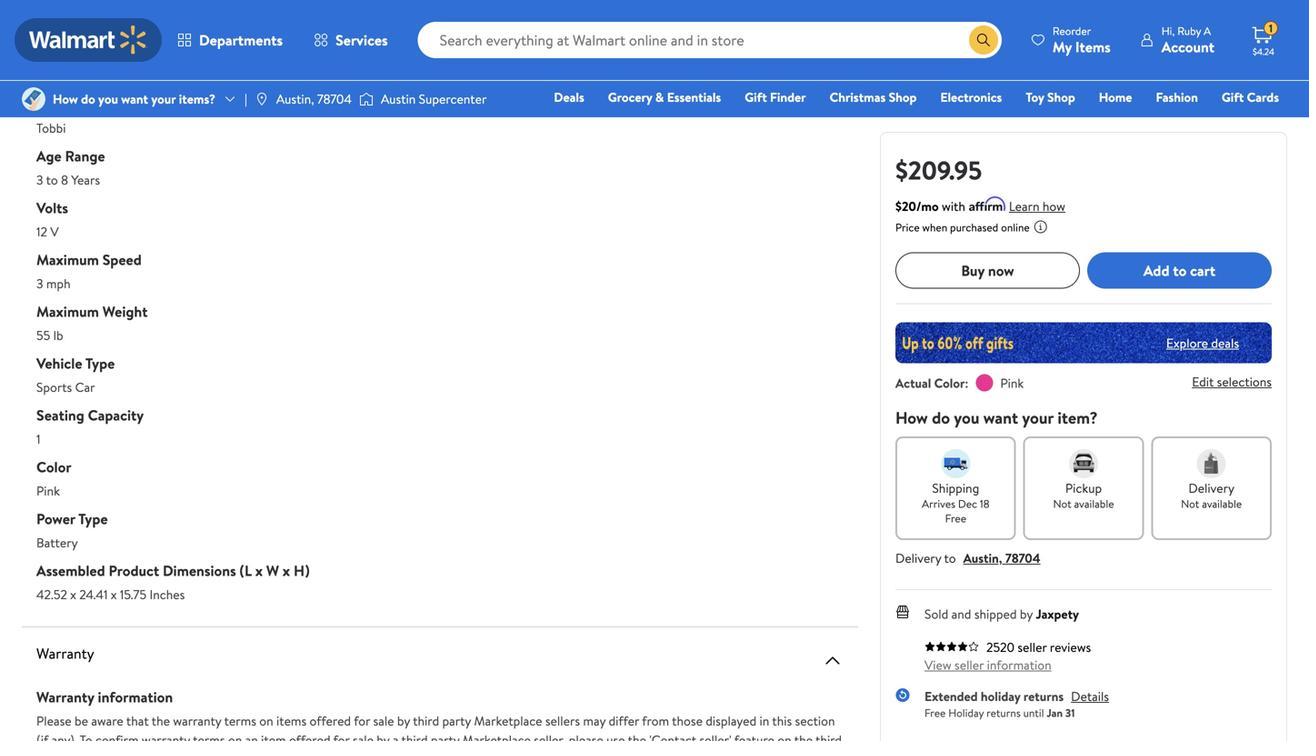 Task type: locate. For each thing, give the bounding box(es) containing it.
the
[[152, 712, 170, 730], [628, 731, 647, 741], [795, 731, 813, 741]]

on down this
[[778, 731, 792, 741]]

gift finder
[[745, 88, 806, 106]]

on left an
[[228, 731, 242, 741]]

to left 8
[[46, 171, 58, 189]]

warranty up please
[[36, 687, 94, 707]]

(l
[[240, 561, 252, 581]]

1 shop from the left
[[889, 88, 917, 106]]

1 vertical spatial warranty
[[142, 731, 190, 741]]

car
[[75, 378, 95, 396]]

gift for finder
[[745, 88, 767, 106]]

1 horizontal spatial color
[[935, 374, 965, 392]]

0 horizontal spatial available
[[1075, 496, 1115, 512]]

supercenter
[[419, 90, 487, 108]]

austin, right |
[[276, 90, 314, 108]]

2 available from the left
[[1203, 496, 1243, 512]]

type up car
[[85, 353, 115, 373]]

edit selections
[[1193, 373, 1273, 390]]

|
[[245, 90, 247, 108]]

2 3 from the top
[[36, 275, 43, 292]]

1 horizontal spatial the
[[628, 731, 647, 741]]

when
[[923, 220, 948, 235]]

third
[[413, 712, 439, 730], [402, 731, 428, 741]]

buy now
[[962, 260, 1015, 280]]

view seller information
[[925, 656, 1052, 674]]

0 vertical spatial want
[[121, 90, 148, 108]]

the right that
[[152, 712, 170, 730]]

1 horizontal spatial by
[[397, 712, 410, 730]]

information up that
[[98, 687, 173, 707]]

2 vertical spatial to
[[945, 549, 957, 567]]

0 horizontal spatial seller
[[955, 656, 984, 674]]

you for how do you want your item?
[[954, 407, 980, 429]]

cards
[[1248, 88, 1280, 106]]

0 vertical spatial maximum
[[36, 250, 99, 270]]

any).
[[51, 731, 77, 741]]

0 horizontal spatial 1
[[36, 430, 40, 448]]

0 vertical spatial warranty
[[173, 712, 221, 730]]

one debit
[[1140, 114, 1202, 131]]

items
[[1076, 37, 1111, 57]]

you down specifications in the left top of the page
[[98, 90, 118, 108]]

color right actual on the bottom of the page
[[935, 374, 965, 392]]

78704 down services popup button
[[317, 90, 352, 108]]

seller for view
[[955, 656, 984, 674]]

delivery inside delivery not available
[[1189, 479, 1235, 497]]

marketplace left seller,
[[463, 731, 531, 741]]

sellers
[[546, 712, 580, 730]]

1 horizontal spatial your
[[1023, 407, 1054, 429]]

those
[[672, 712, 703, 730]]

1 horizontal spatial seller
[[1018, 639, 1047, 656]]

shipped
[[975, 605, 1017, 623]]

1 vertical spatial for
[[333, 731, 350, 741]]

1 maximum from the top
[[36, 250, 99, 270]]

1 vertical spatial information
[[98, 687, 173, 707]]

walmart image
[[29, 25, 147, 55]]

3
[[36, 171, 43, 189], [36, 275, 43, 292]]

maximum up mph at the top of the page
[[36, 250, 99, 270]]

1 vertical spatial delivery
[[896, 549, 942, 567]]

hi,
[[1162, 23, 1175, 39]]

pink up how do you want your item?
[[1001, 374, 1024, 392]]

1 vertical spatial terms
[[193, 731, 225, 741]]

actual color :
[[896, 374, 969, 392]]

a
[[1204, 23, 1212, 39]]

0 horizontal spatial you
[[98, 90, 118, 108]]

by up 'a'
[[397, 712, 410, 730]]

available down intent image for pickup
[[1075, 496, 1115, 512]]

 image
[[22, 87, 45, 111]]

1 horizontal spatial shop
[[1048, 88, 1076, 106]]

3 left mph at the top of the page
[[36, 275, 43, 292]]

gift left finder
[[745, 88, 767, 106]]

x right (l
[[255, 561, 263, 581]]

shop right christmas
[[889, 88, 917, 106]]

offered down the 'items'
[[289, 731, 331, 741]]

shop right 'toy'
[[1048, 88, 1076, 106]]

how
[[1043, 197, 1066, 215]]

0 vertical spatial to
[[46, 171, 58, 189]]

you down :
[[954, 407, 980, 429]]

buy now button
[[896, 252, 1081, 289]]

 image right |
[[255, 92, 269, 106]]

0 horizontal spatial  image
[[255, 92, 269, 106]]

electronics link
[[933, 87, 1011, 107]]

0 horizontal spatial for
[[333, 731, 350, 741]]

to left 'austin, 78704' button at the bottom of the page
[[945, 549, 957, 567]]

legal information image
[[1034, 220, 1049, 234]]

free inside shipping arrives dec 18 free
[[946, 511, 967, 526]]

0 vertical spatial free
[[946, 511, 967, 526]]

returns left the 31
[[1024, 688, 1064, 705]]

0 vertical spatial 78704
[[317, 90, 352, 108]]

seller for 2520
[[1018, 639, 1047, 656]]

brand tobbi age range 3 to 8 years volts 12 v maximum speed 3 mph maximum weight 55 lb vehicle type sports car seating capacity 1 color pink power type battery assembled product dimensions (l x w x h) 42.52 x 24.41 x 15.75 inches
[[36, 94, 310, 604]]

0 vertical spatial warranty
[[36, 644, 94, 664]]

learn
[[1010, 197, 1040, 215]]

gift cards link
[[1214, 87, 1288, 107]]

now
[[989, 260, 1015, 280]]

0 horizontal spatial not
[[1054, 496, 1072, 512]]

x right w
[[283, 561, 290, 581]]

0 horizontal spatial pink
[[36, 482, 60, 500]]

delivery for to
[[896, 549, 942, 567]]

grocery & essentials
[[608, 88, 722, 106]]

1 horizontal spatial 1
[[1270, 21, 1274, 36]]

0 vertical spatial your
[[151, 90, 176, 108]]

warranty for warranty information please be aware that the warranty terms on items offered for sale by third party marketplace sellers may differ from those displayed in this section (if any). to confirm warranty terms on an item offered for sale by a third party marketplace seller, please use the 'contact seller' feature on the thir
[[36, 687, 94, 707]]

1 vertical spatial want
[[984, 407, 1019, 429]]

1 not from the left
[[1054, 496, 1072, 512]]

seller down 3.9794 stars out of 5, based on 2520 seller reviews element
[[955, 656, 984, 674]]

2 maximum from the top
[[36, 302, 99, 322]]

by right shipped
[[1021, 605, 1033, 623]]

gift inside gift cards registry
[[1222, 88, 1245, 106]]

2 shop from the left
[[1048, 88, 1076, 106]]

available down intent image for delivery
[[1203, 496, 1243, 512]]

item?
[[1058, 407, 1098, 429]]

1 horizontal spatial austin,
[[964, 549, 1003, 567]]

warranty image
[[822, 650, 844, 672]]

want for item?
[[984, 407, 1019, 429]]

gift cards registry
[[1070, 88, 1280, 131]]

0 horizontal spatial your
[[151, 90, 176, 108]]

warranty inside warranty information please be aware that the warranty terms on items offered for sale by third party marketplace sellers may differ from those displayed in this section (if any). to confirm warranty terms on an item offered for sale by a third party marketplace seller, please use the 'contact seller' feature on the thir
[[36, 687, 94, 707]]

1 horizontal spatial  image
[[359, 90, 374, 108]]

edit
[[1193, 373, 1215, 390]]

1 warranty from the top
[[36, 644, 94, 664]]

services
[[336, 30, 388, 50]]

1 horizontal spatial want
[[984, 407, 1019, 429]]

deals link
[[546, 87, 593, 107]]

toy
[[1026, 88, 1045, 106]]

how for how do you want your item?
[[896, 407, 928, 429]]

on up item on the left bottom of the page
[[259, 712, 274, 730]]

0 vertical spatial terms
[[224, 712, 256, 730]]

 image left austin at the top
[[359, 90, 374, 108]]

1 vertical spatial austin,
[[964, 549, 1003, 567]]

available inside the pickup not available
[[1075, 496, 1115, 512]]

pink inside brand tobbi age range 3 to 8 years volts 12 v maximum speed 3 mph maximum weight 55 lb vehicle type sports car seating capacity 1 color pink power type battery assembled product dimensions (l x w x h) 42.52 x 24.41 x 15.75 inches
[[36, 482, 60, 500]]

not
[[1054, 496, 1072, 512], [1182, 496, 1200, 512]]

extended holiday returns details free holiday returns until jan 31
[[925, 688, 1110, 721]]

1 vertical spatial sale
[[353, 731, 374, 741]]

add to cart
[[1144, 260, 1216, 280]]

to for add to cart
[[1174, 260, 1187, 280]]

hi, ruby a account
[[1162, 23, 1215, 57]]

returns
[[1024, 688, 1064, 705], [987, 705, 1021, 721]]

your left item? at the bottom right of page
[[1023, 407, 1054, 429]]

1 down seating
[[36, 430, 40, 448]]

0 horizontal spatial information
[[98, 687, 173, 707]]

1 vertical spatial do
[[932, 407, 951, 429]]

not down intent image for delivery
[[1182, 496, 1200, 512]]

price when purchased online
[[896, 220, 1030, 235]]

color up power
[[36, 457, 71, 477]]

electronics
[[941, 88, 1003, 106]]

1 horizontal spatial pink
[[1001, 374, 1024, 392]]

type right power
[[78, 509, 108, 529]]

1 vertical spatial 1
[[36, 430, 40, 448]]

0 vertical spatial information
[[987, 656, 1052, 674]]

home
[[1099, 88, 1133, 106]]

by left 'a'
[[377, 731, 390, 741]]

intent image for delivery image
[[1198, 449, 1227, 478]]

1 horizontal spatial delivery
[[1189, 479, 1235, 497]]

0 horizontal spatial delivery
[[896, 549, 942, 567]]

search icon image
[[977, 33, 991, 47]]

$4.24
[[1253, 45, 1275, 58]]

1 horizontal spatial do
[[932, 407, 951, 429]]

how down actual on the bottom of the page
[[896, 407, 928, 429]]

not inside delivery not available
[[1182, 496, 1200, 512]]

mph
[[46, 275, 71, 292]]

1 vertical spatial your
[[1023, 407, 1054, 429]]

terms left an
[[193, 731, 225, 741]]

walmart+
[[1226, 114, 1280, 131]]

1 available from the left
[[1075, 496, 1115, 512]]

seller,
[[534, 731, 566, 741]]

1 inside brand tobbi age range 3 to 8 years volts 12 v maximum speed 3 mph maximum weight 55 lb vehicle type sports car seating capacity 1 color pink power type battery assembled product dimensions (l x w x h) 42.52 x 24.41 x 15.75 inches
[[36, 430, 40, 448]]

the down differ
[[628, 731, 647, 741]]

0 vertical spatial by
[[1021, 605, 1033, 623]]

&
[[656, 88, 664, 106]]

to inside button
[[1174, 260, 1187, 280]]

1 vertical spatial marketplace
[[463, 731, 531, 741]]

marketplace up seller,
[[474, 712, 543, 730]]

1 horizontal spatial to
[[945, 549, 957, 567]]

want left items?
[[121, 90, 148, 108]]

0 vertical spatial delivery
[[1189, 479, 1235, 497]]

austin, 78704 button
[[964, 549, 1041, 567]]

how
[[53, 90, 78, 108], [896, 407, 928, 429]]

1 vertical spatial 3
[[36, 275, 43, 292]]

free down shipping
[[946, 511, 967, 526]]

for right the 'items'
[[354, 712, 370, 730]]

12
[[36, 223, 47, 241]]

8
[[61, 171, 68, 189]]

42.52
[[36, 586, 67, 604]]

0 vertical spatial austin,
[[276, 90, 314, 108]]

delivery for not
[[1189, 479, 1235, 497]]

the down section
[[795, 731, 813, 741]]

free inside extended holiday returns details free holiday returns until jan 31
[[925, 705, 946, 721]]

3 left 8
[[36, 171, 43, 189]]

78704 up the sold and shipped by jaxpety
[[1006, 549, 1041, 567]]

1 vertical spatial 78704
[[1006, 549, 1041, 567]]

available
[[1075, 496, 1115, 512], [1203, 496, 1243, 512]]

how up tobbi
[[53, 90, 78, 108]]

1 vertical spatial color
[[36, 457, 71, 477]]

1 horizontal spatial information
[[987, 656, 1052, 674]]

1 vertical spatial free
[[925, 705, 946, 721]]

information inside warranty information please be aware that the warranty terms on items offered for sale by third party marketplace sellers may differ from those displayed in this section (if any). to confirm warranty terms on an item offered for sale by a third party marketplace seller, please use the 'contact seller' feature on the thir
[[98, 687, 173, 707]]

warranty right that
[[173, 712, 221, 730]]

seller right 2520
[[1018, 639, 1047, 656]]

you for how do you want your items?
[[98, 90, 118, 108]]

do down specifications in the left top of the page
[[81, 90, 95, 108]]

0 vertical spatial do
[[81, 90, 95, 108]]

1 vertical spatial to
[[1174, 260, 1187, 280]]

1 vertical spatial by
[[397, 712, 410, 730]]

returns left until
[[987, 705, 1021, 721]]

1
[[1270, 21, 1274, 36], [36, 430, 40, 448]]

pickup
[[1066, 479, 1103, 497]]

do for how do you want your item?
[[932, 407, 951, 429]]

type
[[85, 353, 115, 373], [78, 509, 108, 529]]

austin supercenter
[[381, 90, 487, 108]]

offered right the 'items'
[[310, 712, 351, 730]]

1 vertical spatial how
[[896, 407, 928, 429]]

want left item? at the bottom right of page
[[984, 407, 1019, 429]]

0 vertical spatial 3
[[36, 171, 43, 189]]

do down actual color :
[[932, 407, 951, 429]]

to inside brand tobbi age range 3 to 8 years volts 12 v maximum speed 3 mph maximum weight 55 lb vehicle type sports car seating capacity 1 color pink power type battery assembled product dimensions (l x w x h) 42.52 x 24.41 x 15.75 inches
[[46, 171, 58, 189]]

1 vertical spatial you
[[954, 407, 980, 429]]

$209.95
[[896, 152, 983, 188]]

affirm image
[[970, 196, 1006, 211]]

1 vertical spatial party
[[431, 731, 460, 741]]

2 gift from the left
[[1222, 88, 1245, 106]]

your for item?
[[1023, 407, 1054, 429]]

items
[[277, 712, 307, 730]]

2 horizontal spatial to
[[1174, 260, 1187, 280]]

1 horizontal spatial you
[[954, 407, 980, 429]]

information up the holiday
[[987, 656, 1052, 674]]

your left items?
[[151, 90, 176, 108]]

for left 'a'
[[333, 731, 350, 741]]

services button
[[298, 18, 404, 62]]

0 horizontal spatial 78704
[[317, 90, 352, 108]]

2 not from the left
[[1182, 496, 1200, 512]]

delivery down arrives
[[896, 549, 942, 567]]

warranty down that
[[142, 731, 190, 741]]

available for pickup
[[1075, 496, 1115, 512]]

2520
[[987, 639, 1015, 656]]

free left holiday
[[925, 705, 946, 721]]

0 horizontal spatial gift
[[745, 88, 767, 106]]

warranty down 42.52
[[36, 644, 94, 664]]

1 vertical spatial type
[[78, 509, 108, 529]]

0 vertical spatial how
[[53, 90, 78, 108]]

purchased
[[951, 220, 999, 235]]

marketplace
[[474, 712, 543, 730], [463, 731, 531, 741]]

2 warranty from the top
[[36, 687, 94, 707]]

not down intent image for pickup
[[1054, 496, 1072, 512]]

maximum up lb
[[36, 302, 99, 322]]

Walmart Site-Wide search field
[[418, 22, 1002, 58]]

a
[[393, 731, 399, 741]]

jaxpety
[[1036, 605, 1080, 623]]

 image
[[359, 90, 374, 108], [255, 92, 269, 106]]

reorder my items
[[1053, 23, 1111, 57]]

warranty
[[36, 644, 94, 664], [36, 687, 94, 707]]

to left cart
[[1174, 260, 1187, 280]]

ruby
[[1178, 23, 1202, 39]]

pink up power
[[36, 482, 60, 500]]

1 gift from the left
[[745, 88, 767, 106]]

1 horizontal spatial not
[[1182, 496, 1200, 512]]

buy
[[962, 260, 985, 280]]

lb
[[53, 327, 63, 344]]

1 vertical spatial pink
[[36, 482, 60, 500]]

not inside the pickup not available
[[1054, 496, 1072, 512]]

gift left cards
[[1222, 88, 1245, 106]]

for
[[354, 712, 370, 730], [333, 731, 350, 741]]

debit
[[1171, 114, 1202, 131]]

deals
[[1212, 334, 1240, 352]]

items?
[[179, 90, 216, 108]]

1 horizontal spatial available
[[1203, 496, 1243, 512]]

2 vertical spatial by
[[377, 731, 390, 741]]

24.41
[[79, 586, 108, 604]]

sale left 'a'
[[353, 731, 374, 741]]

0 horizontal spatial want
[[121, 90, 148, 108]]

1 vertical spatial third
[[402, 731, 428, 741]]

0 horizontal spatial how
[[53, 90, 78, 108]]

deals
[[554, 88, 585, 106]]

1 up $4.24
[[1270, 21, 1274, 36]]

austin, down 18
[[964, 549, 1003, 567]]

delivery down intent image for delivery
[[1189, 479, 1235, 497]]

1 vertical spatial warranty
[[36, 687, 94, 707]]

item
[[261, 731, 286, 741]]

sale up 'a'
[[373, 712, 394, 730]]

details button
[[1072, 688, 1110, 705]]

fashion
[[1157, 88, 1199, 106]]

terms up an
[[224, 712, 256, 730]]

0 vertical spatial party
[[442, 712, 471, 730]]

2 horizontal spatial by
[[1021, 605, 1033, 623]]

available inside delivery not available
[[1203, 496, 1243, 512]]

capacity
[[88, 405, 144, 425]]

0 vertical spatial for
[[354, 712, 370, 730]]

departments
[[199, 30, 283, 50]]

1 horizontal spatial gift
[[1222, 88, 1245, 106]]

0 horizontal spatial color
[[36, 457, 71, 477]]

0 horizontal spatial shop
[[889, 88, 917, 106]]

3.9794 stars out of 5, based on 2520 seller reviews element
[[925, 641, 980, 652]]



Task type: describe. For each thing, give the bounding box(es) containing it.
battery
[[36, 534, 78, 552]]

tobbi
[[36, 119, 66, 137]]

0 vertical spatial color
[[935, 374, 965, 392]]

0 horizontal spatial on
[[228, 731, 242, 741]]

how do you want your items?
[[53, 90, 216, 108]]

toy shop
[[1026, 88, 1076, 106]]

0 vertical spatial marketplace
[[474, 712, 543, 730]]

view seller information link
[[925, 656, 1052, 674]]

product
[[109, 561, 159, 581]]

seller'
[[700, 731, 732, 741]]

learn how
[[1010, 197, 1066, 215]]

be
[[75, 712, 88, 730]]

1 horizontal spatial for
[[354, 712, 370, 730]]

0 horizontal spatial the
[[152, 712, 170, 730]]

x left 24.41
[[70, 586, 76, 604]]

0 vertical spatial type
[[85, 353, 115, 373]]

x left 15.75
[[111, 586, 117, 604]]

0 vertical spatial third
[[413, 712, 439, 730]]

1 horizontal spatial returns
[[1024, 688, 1064, 705]]

0 horizontal spatial austin,
[[276, 90, 314, 108]]

from
[[642, 712, 670, 730]]

 image for austin supercenter
[[359, 90, 374, 108]]

details
[[1072, 688, 1110, 705]]

to
[[80, 731, 92, 741]]

volts
[[36, 198, 68, 218]]

view
[[925, 656, 952, 674]]

0 vertical spatial sale
[[373, 712, 394, 730]]

selections
[[1218, 373, 1273, 390]]

not for delivery
[[1182, 496, 1200, 512]]

shop for toy shop
[[1048, 88, 1076, 106]]

registry link
[[1062, 113, 1125, 132]]

0 horizontal spatial returns
[[987, 705, 1021, 721]]

aware
[[91, 712, 123, 730]]

seating
[[36, 405, 84, 425]]

$20/mo
[[896, 197, 939, 215]]

0 horizontal spatial by
[[377, 731, 390, 741]]

age
[[36, 146, 62, 166]]

registry
[[1070, 114, 1117, 131]]

1 horizontal spatial 78704
[[1006, 549, 1041, 567]]

0 vertical spatial 1
[[1270, 21, 1274, 36]]

inches
[[150, 586, 185, 604]]

weight
[[103, 302, 148, 322]]

0 vertical spatial pink
[[1001, 374, 1024, 392]]

confirm
[[95, 731, 139, 741]]

actual
[[896, 374, 932, 392]]

0 vertical spatial offered
[[310, 712, 351, 730]]

section
[[795, 712, 835, 730]]

55
[[36, 327, 50, 344]]

2 horizontal spatial on
[[778, 731, 792, 741]]

delivery not available
[[1182, 479, 1243, 512]]

sold and shipped by jaxpety
[[925, 605, 1080, 623]]

2520 seller reviews
[[987, 639, 1092, 656]]

h)
[[294, 561, 310, 581]]

specifications image
[[822, 64, 844, 86]]

please
[[569, 731, 604, 741]]

christmas shop
[[830, 88, 917, 106]]

shipping arrives dec 18 free
[[922, 479, 990, 526]]

intent image for shipping image
[[942, 449, 971, 478]]

free for shipping
[[946, 511, 967, 526]]

christmas shop link
[[822, 87, 925, 107]]

(if
[[36, 731, 48, 741]]

displayed
[[706, 712, 757, 730]]

explore deals link
[[1160, 327, 1247, 359]]

1 vertical spatial offered
[[289, 731, 331, 741]]

departments button
[[162, 18, 298, 62]]

reorder
[[1053, 23, 1092, 39]]

power
[[36, 509, 75, 529]]

edit selections button
[[1193, 373, 1273, 390]]

shop for christmas shop
[[889, 88, 917, 106]]

brand
[[36, 94, 74, 114]]

up to sixty percent off deals. shop now. image
[[896, 322, 1273, 363]]

color inside brand tobbi age range 3 to 8 years volts 12 v maximum speed 3 mph maximum weight 55 lb vehicle type sports car seating capacity 1 color pink power type battery assembled product dimensions (l x w x h) 42.52 x 24.41 x 15.75 inches
[[36, 457, 71, 477]]

austin, 78704
[[276, 90, 352, 108]]

want for items?
[[121, 90, 148, 108]]

fashion link
[[1148, 87, 1207, 107]]

'contact
[[650, 731, 697, 741]]

$20/mo with
[[896, 197, 966, 215]]

years
[[71, 171, 100, 189]]

to for delivery to austin, 78704
[[945, 549, 957, 567]]

that
[[126, 712, 149, 730]]

 image for austin, 78704
[[255, 92, 269, 106]]

warranty for warranty
[[36, 644, 94, 664]]

sold
[[925, 605, 949, 623]]

jan
[[1047, 705, 1063, 721]]

1 3 from the top
[[36, 171, 43, 189]]

specifications
[[36, 58, 124, 78]]

grocery & essentials link
[[600, 87, 730, 107]]

holiday
[[981, 688, 1021, 705]]

2 horizontal spatial the
[[795, 731, 813, 741]]

grocery
[[608, 88, 653, 106]]

until
[[1024, 705, 1045, 721]]

your for items?
[[151, 90, 176, 108]]

one debit link
[[1132, 113, 1210, 132]]

how for how do you want your items?
[[53, 90, 78, 108]]

Search search field
[[418, 22, 1002, 58]]

gift for cards
[[1222, 88, 1245, 106]]

in
[[760, 712, 770, 730]]

this
[[773, 712, 792, 730]]

extended
[[925, 688, 978, 705]]

free for extended
[[925, 705, 946, 721]]

not for pickup
[[1054, 496, 1072, 512]]

1 horizontal spatial on
[[259, 712, 274, 730]]

add to cart button
[[1088, 252, 1273, 289]]

toy shop link
[[1018, 87, 1084, 107]]

finder
[[770, 88, 806, 106]]

price
[[896, 220, 920, 235]]

available for delivery
[[1203, 496, 1243, 512]]

with
[[942, 197, 966, 215]]

sports
[[36, 378, 72, 396]]

do for how do you want your items?
[[81, 90, 95, 108]]

shipping
[[933, 479, 980, 497]]

pickup not available
[[1054, 479, 1115, 512]]

explore
[[1167, 334, 1209, 352]]

intent image for pickup image
[[1070, 449, 1099, 478]]

use
[[607, 731, 625, 741]]

w
[[266, 561, 279, 581]]

speed
[[103, 250, 142, 270]]

add
[[1144, 260, 1170, 280]]



Task type: vqa. For each thing, say whether or not it's contained in the screenshot.
Search Image
no



